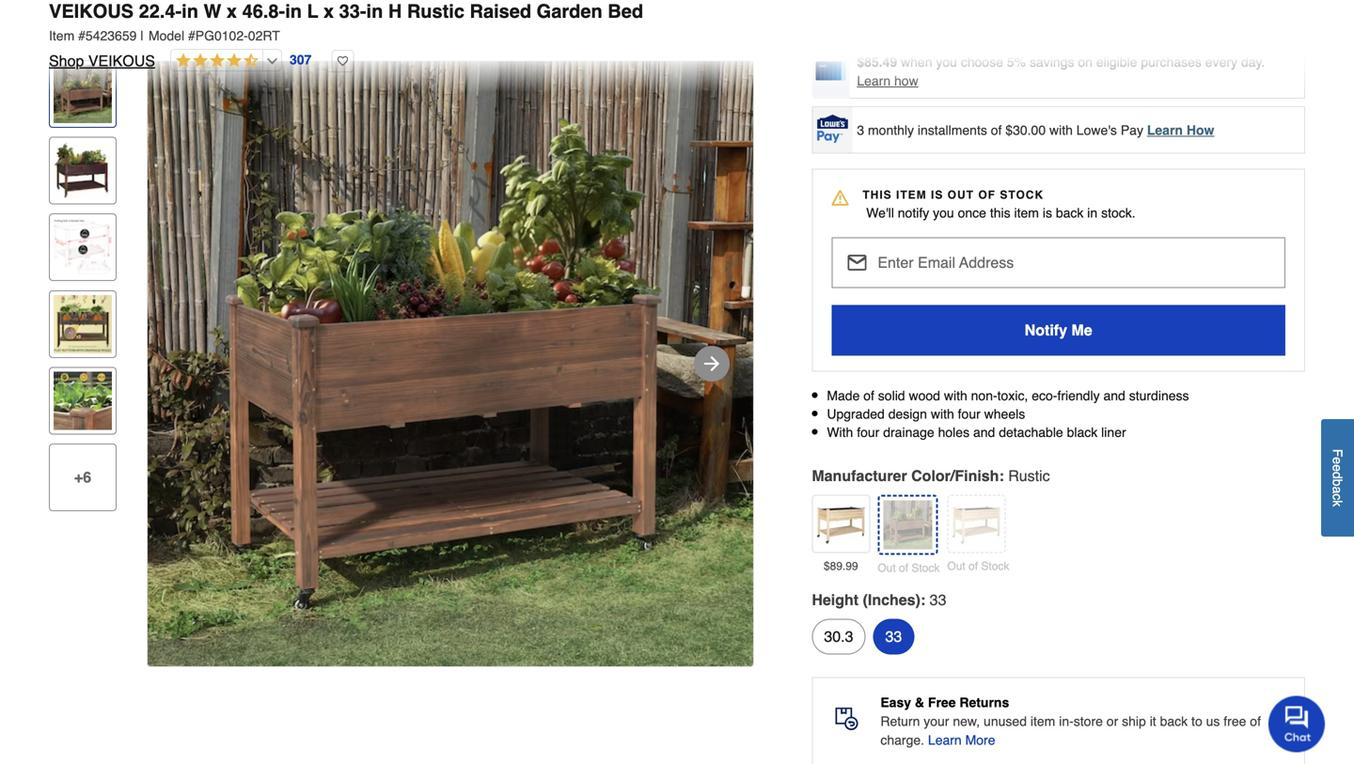 Task type: vqa. For each thing, say whether or not it's contained in the screenshot.
Smart Home the Smart
no



Task type: describe. For each thing, give the bounding box(es) containing it.
arrow right image
[[701, 353, 724, 375]]

veikous inside veikous 22.4-in w x 46.8-in l x 33-in h rustic raised garden bed item # 5423659 | model # pg0102-02rt
[[49, 0, 134, 22]]

2 x from the left
[[324, 0, 334, 22]]

you inside this item is out of stock we'll notify you once this item is back in stock.
[[933, 206, 955, 221]]

k
[[1331, 501, 1346, 507]]

solid
[[879, 389, 906, 404]]

veikous  #pg0102-02rt - thumbnail3 image
[[54, 218, 112, 277]]

learn how link
[[1148, 123, 1215, 138]]

you inside $85.49 when you choose 5% savings on eligible purchases every day. learn how
[[936, 55, 958, 70]]

$85.49
[[857, 55, 898, 70]]

0 vertical spatial with
[[1050, 123, 1073, 138]]

in left w on the top
[[182, 0, 198, 22]]

on
[[1079, 55, 1093, 70]]

1 horizontal spatial four
[[958, 407, 981, 422]]

+6 button
[[49, 444, 117, 512]]

store
[[1074, 714, 1104, 729]]

1 vertical spatial veikous
[[88, 52, 155, 70]]

1 vertical spatial learn
[[1148, 123, 1184, 138]]

sturdiness
[[1130, 389, 1190, 404]]

rustic image
[[884, 501, 933, 550]]

once
[[958, 206, 987, 221]]

ship
[[1123, 714, 1147, 729]]

toxic,
[[998, 389, 1029, 404]]

b
[[1331, 479, 1346, 487]]

out of stock for rustic image
[[878, 562, 940, 575]]

color/finish
[[912, 467, 1000, 485]]

1 # from the left
[[78, 28, 86, 43]]

item
[[49, 28, 75, 43]]

wheels
[[985, 407, 1026, 422]]

0 horizontal spatial and
[[974, 425, 996, 440]]

address
[[960, 254, 1014, 271]]

$85.49 when you choose 5% savings on eligible purchases every day. learn how
[[857, 55, 1266, 88]]

day.
[[1242, 55, 1266, 70]]

unused
[[984, 714, 1027, 729]]

friendly
[[1058, 389, 1100, 404]]

wood
[[909, 389, 941, 404]]

1 vertical spatial four
[[857, 425, 880, 440]]

: for manufacturer color/finish
[[1000, 467, 1005, 485]]

of inside easy & free returns return your new, unused item in-store or ship it back to us free of charge.
[[1251, 714, 1262, 729]]

upgraded
[[827, 407, 885, 422]]

to
[[1192, 714, 1203, 729]]

email
[[918, 254, 956, 271]]

l
[[307, 0, 319, 22]]

monthly
[[868, 123, 915, 138]]

$30.00
[[1006, 123, 1046, 138]]

of inside the made of solid wood with non-toxic, eco-friendly and sturdiness upgraded design with four wheels with four drainage holes and detachable black liner
[[864, 389, 875, 404]]

learn more
[[929, 733, 996, 748]]

this
[[991, 206, 1011, 221]]

: for height (inches)
[[921, 592, 926, 609]]

1 horizontal spatial 33
[[930, 592, 947, 609]]

out
[[948, 189, 975, 202]]

new,
[[953, 714, 981, 729]]

how
[[895, 73, 919, 88]]

in left "l"
[[285, 0, 302, 22]]

veikous  #pg0102-02rt - thumbnail5 image
[[54, 372, 112, 430]]

us
[[1207, 714, 1221, 729]]

it
[[1150, 714, 1157, 729]]

returns
[[960, 696, 1010, 711]]

pg0102-
[[195, 28, 248, 43]]

every
[[1206, 55, 1238, 70]]

made
[[827, 389, 860, 404]]

eco-
[[1032, 389, 1058, 404]]

|
[[140, 28, 144, 43]]

learn how button
[[857, 72, 919, 90]]

a
[[1331, 487, 1346, 494]]

item
[[897, 189, 927, 202]]

2 e from the top
[[1331, 465, 1346, 472]]

2 vertical spatial with
[[931, 407, 955, 422]]

return
[[881, 714, 920, 729]]

f e e d b a c k
[[1331, 449, 1346, 507]]

lowes pay logo image
[[814, 115, 852, 143]]

stock for 'gray' image
[[982, 560, 1010, 573]]

easy
[[881, 696, 912, 711]]

when
[[901, 55, 933, 70]]

3
[[857, 123, 865, 138]]

free
[[929, 696, 956, 711]]

f
[[1331, 449, 1346, 457]]

d
[[1331, 472, 1346, 479]]

&
[[915, 696, 925, 711]]

charge.
[[881, 733, 925, 748]]

drainage
[[884, 425, 935, 440]]

manufacturer color/finish : rustic
[[812, 467, 1051, 485]]

307
[[290, 52, 312, 67]]

30.3
[[824, 628, 854, 646]]

learn inside $85.49 when you choose 5% savings on eligible purchases every day. learn how
[[857, 73, 891, 88]]

more
[[966, 733, 996, 748]]

5%
[[1008, 55, 1027, 70]]

item inside easy & free returns return your new, unused item in-store or ship it back to us free of charge.
[[1031, 714, 1056, 729]]

shop
[[49, 52, 84, 70]]

liner
[[1102, 425, 1127, 440]]

made of solid wood with non-toxic, eco-friendly and sturdiness upgraded design with four wheels with four drainage holes and detachable black liner
[[827, 389, 1190, 440]]

+6
[[74, 469, 91, 486]]

eligible
[[1097, 55, 1138, 70]]

5423659
[[86, 28, 137, 43]]

veikous  #pg0102-02rt - thumbnail2 image
[[54, 142, 112, 200]]



Task type: locate. For each thing, give the bounding box(es) containing it.
46.8-
[[242, 0, 285, 22]]

0 horizontal spatial stock
[[912, 562, 940, 575]]

1 vertical spatial :
[[921, 592, 926, 609]]

x
[[227, 0, 237, 22], [324, 0, 334, 22]]

out of stock for 'gray' image
[[948, 560, 1010, 573]]

rustic inside veikous 22.4-in w x 46.8-in l x 33-in h rustic raised garden bed item # 5423659 | model # pg0102-02rt
[[407, 0, 465, 22]]

of up upgraded
[[864, 389, 875, 404]]

with left "non-"
[[944, 389, 968, 404]]

item number 5 4 2 3 6 5 9 and model number p g 0 1 0 2 - 0 2 r t element
[[49, 26, 1306, 45]]

chat invite button image
[[1269, 696, 1327, 753]]

0 vertical spatial veikous
[[49, 0, 134, 22]]

learn more link
[[929, 731, 996, 750]]

enter email address
[[878, 254, 1014, 271]]

learn
[[857, 73, 891, 88], [1148, 123, 1184, 138], [929, 733, 962, 748]]

3 monthly installments of $30.00 with lowe's pay learn how
[[857, 123, 1215, 138]]

: down detachable
[[1000, 467, 1005, 485]]

in left h
[[366, 0, 383, 22]]

heart outline image
[[331, 50, 354, 72]]

with right $30.00
[[1050, 123, 1073, 138]]

1 vertical spatial item
[[1031, 714, 1056, 729]]

detachable
[[999, 425, 1064, 440]]

free
[[1224, 714, 1247, 729]]

1 horizontal spatial :
[[1000, 467, 1005, 485]]

0 vertical spatial :
[[1000, 467, 1005, 485]]

notify me button
[[832, 305, 1286, 356], [832, 305, 1286, 356]]

item down "stock"
[[1015, 206, 1040, 221]]

0 horizontal spatial x
[[227, 0, 237, 22]]

veikous down 5423659
[[88, 52, 155, 70]]

1 vertical spatial you
[[933, 206, 955, 221]]

out for rustic image
[[878, 562, 896, 575]]

four
[[958, 407, 981, 422], [857, 425, 880, 440]]

2 horizontal spatial learn
[[1148, 123, 1184, 138]]

and
[[1104, 389, 1126, 404], [974, 425, 996, 440]]

: down rustic image
[[921, 592, 926, 609]]

1 horizontal spatial stock
[[982, 560, 1010, 573]]

bed
[[608, 0, 644, 22]]

0 vertical spatial learn
[[857, 73, 891, 88]]

four down "non-"
[[958, 407, 981, 422]]

0 vertical spatial 33
[[930, 592, 947, 609]]

33 down (inches) at the bottom of page
[[886, 628, 903, 646]]

back right is
[[1056, 206, 1084, 221]]

1 e from the top
[[1331, 457, 1346, 465]]

learn down your
[[929, 733, 962, 748]]

1 horizontal spatial learn
[[929, 733, 962, 748]]

lowe's
[[1077, 123, 1118, 138]]

0 vertical spatial item
[[1015, 206, 1040, 221]]

is
[[1043, 206, 1053, 221]]

item left in-
[[1031, 714, 1056, 729]]

2 vertical spatial learn
[[929, 733, 962, 748]]

of right free
[[1251, 714, 1262, 729]]

you right when
[[936, 55, 958, 70]]

e
[[1331, 457, 1346, 465], [1331, 465, 1346, 472]]

your
[[924, 714, 950, 729]]

of left $30.00
[[991, 123, 1002, 138]]

2 # from the left
[[188, 28, 195, 43]]

22.4-
[[139, 0, 182, 22]]

rustic
[[407, 0, 465, 22], [1009, 467, 1051, 485]]

savings
[[1030, 55, 1075, 70]]

you down is at the right top
[[933, 206, 955, 221]]

out for 'gray' image
[[948, 560, 966, 573]]

non-
[[972, 389, 998, 404]]

0 vertical spatial four
[[958, 407, 981, 422]]

with up holes
[[931, 407, 955, 422]]

33-
[[339, 0, 366, 22]]

garden
[[537, 0, 603, 22]]

enter
[[878, 254, 914, 271]]

easy & free returns return your new, unused item in-store or ship it back to us free of charge.
[[881, 696, 1262, 748]]

x right w on the top
[[227, 0, 237, 22]]

1 horizontal spatial out
[[948, 560, 966, 573]]

we'll
[[867, 206, 895, 221]]

0 vertical spatial you
[[936, 55, 958, 70]]

02rt
[[248, 28, 280, 43]]

(inches)
[[863, 592, 921, 609]]

1 horizontal spatial x
[[324, 0, 334, 22]]

$89.99
[[824, 560, 859, 573]]

in
[[182, 0, 198, 22], [285, 0, 302, 22], [366, 0, 383, 22], [1088, 206, 1098, 221]]

stock for rustic image
[[912, 562, 940, 575]]

out up (inches) at the bottom of page
[[878, 562, 896, 575]]

out of stock down 'gray' image
[[948, 560, 1010, 573]]

how
[[1187, 123, 1215, 138]]

#
[[78, 28, 86, 43], [188, 28, 195, 43]]

veikous
[[49, 0, 134, 22], [88, 52, 155, 70]]

veikous  #pg0102-02rt - thumbnail4 image
[[54, 295, 112, 354]]

in-
[[1060, 714, 1074, 729]]

notify me
[[1025, 322, 1093, 339]]

stock
[[1000, 189, 1044, 202]]

this item is out of stock we'll notify you once this item is back in stock.
[[863, 189, 1136, 221]]

back inside this item is out of stock we'll notify you once this item is back in stock.
[[1056, 206, 1084, 221]]

out of stock up (inches) at the bottom of page
[[878, 562, 940, 575]]

in inside this item is out of stock we'll notify you once this item is back in stock.
[[1088, 206, 1098, 221]]

e up the d on the right of the page
[[1331, 457, 1346, 465]]

0 vertical spatial back
[[1056, 206, 1084, 221]]

Enter Email Address text field
[[840, 238, 1279, 279]]

0 horizontal spatial :
[[921, 592, 926, 609]]

:
[[1000, 467, 1005, 485], [921, 592, 926, 609]]

learn inside 'learn more' link
[[929, 733, 962, 748]]

and right the friendly
[[1104, 389, 1126, 404]]

holes
[[939, 425, 970, 440]]

veikous  #pg0102-02rt image
[[148, 61, 754, 667]]

with
[[1050, 123, 1073, 138], [944, 389, 968, 404], [931, 407, 955, 422]]

stock up (inches) at the bottom of page
[[912, 562, 940, 575]]

back inside easy & free returns return your new, unused item in-store or ship it back to us free of charge.
[[1161, 714, 1188, 729]]

me
[[1072, 322, 1093, 339]]

f e e d b a c k button
[[1322, 419, 1355, 537]]

33 right (inches) at the bottom of page
[[930, 592, 947, 609]]

or
[[1107, 714, 1119, 729]]

0 vertical spatial rustic
[[407, 0, 465, 22]]

item
[[1015, 206, 1040, 221], [1031, 714, 1056, 729]]

veikous 22.4-in w x 46.8-in l x 33-in h rustic raised garden bed item # 5423659 | model # pg0102-02rt
[[49, 0, 644, 43]]

stock down 'gray' image
[[982, 560, 1010, 573]]

installments
[[918, 123, 988, 138]]

veikous  #pg0102-02rt - thumbnail image
[[54, 65, 112, 123]]

design
[[889, 407, 928, 422]]

0 horizontal spatial out
[[878, 562, 896, 575]]

0 vertical spatial and
[[1104, 389, 1126, 404]]

x right "l"
[[324, 0, 334, 22]]

1 x from the left
[[227, 0, 237, 22]]

of
[[979, 189, 996, 202]]

1 horizontal spatial rustic
[[1009, 467, 1051, 485]]

manufacturer
[[812, 467, 908, 485]]

of down 'gray' image
[[969, 560, 979, 573]]

0 horizontal spatial four
[[857, 425, 880, 440]]

1 vertical spatial with
[[944, 389, 968, 404]]

0 horizontal spatial out of stock
[[878, 562, 940, 575]]

notify
[[898, 206, 930, 221]]

h
[[388, 0, 402, 22]]

back right it
[[1161, 714, 1188, 729]]

1 horizontal spatial #
[[188, 28, 195, 43]]

1 vertical spatial and
[[974, 425, 996, 440]]

w
[[204, 0, 221, 22]]

1 horizontal spatial back
[[1161, 714, 1188, 729]]

1 horizontal spatial and
[[1104, 389, 1126, 404]]

in left stock. on the top of page
[[1088, 206, 1098, 221]]

item inside this item is out of stock we'll notify you once this item is back in stock.
[[1015, 206, 1040, 221]]

learn down the $85.49
[[857, 73, 891, 88]]

1 vertical spatial back
[[1161, 714, 1188, 729]]

of up (inches) at the bottom of page
[[899, 562, 909, 575]]

out
[[948, 560, 966, 573], [878, 562, 896, 575]]

0 horizontal spatial back
[[1056, 206, 1084, 221]]

veikous up 5423659
[[49, 0, 134, 22]]

0 horizontal spatial rustic
[[407, 0, 465, 22]]

# right the 'model'
[[188, 28, 195, 43]]

4.5 stars image
[[171, 53, 259, 70]]

four down upgraded
[[857, 425, 880, 440]]

0 horizontal spatial learn
[[857, 73, 891, 88]]

33
[[930, 592, 947, 609], [886, 628, 903, 646]]

and down 'wheels'
[[974, 425, 996, 440]]

out of stock
[[948, 560, 1010, 573], [878, 562, 940, 575]]

rustic down detachable
[[1009, 467, 1051, 485]]

rustic right h
[[407, 0, 465, 22]]

choose
[[961, 55, 1004, 70]]

1 horizontal spatial out of stock
[[948, 560, 1010, 573]]

purchases
[[1142, 55, 1202, 70]]

stock
[[982, 560, 1010, 573], [912, 562, 940, 575]]

with
[[827, 425, 854, 440]]

height
[[812, 592, 859, 609]]

this
[[863, 189, 893, 202]]

shop veikous
[[49, 52, 155, 70]]

pay
[[1121, 123, 1144, 138]]

0 horizontal spatial #
[[78, 28, 86, 43]]

0 horizontal spatial 33
[[886, 628, 903, 646]]

e up 'b'
[[1331, 465, 1346, 472]]

black
[[1067, 425, 1098, 440]]

warning image
[[832, 190, 849, 207]]

out down 'gray' image
[[948, 560, 966, 573]]

height (inches) : 33
[[812, 592, 947, 609]]

gray image
[[952, 500, 1001, 549]]

natural image
[[817, 500, 866, 549]]

is
[[931, 189, 944, 202]]

learn right pay
[[1148, 123, 1184, 138]]

1 vertical spatial rustic
[[1009, 467, 1051, 485]]

back
[[1056, 206, 1084, 221], [1161, 714, 1188, 729]]

model
[[149, 28, 184, 43]]

raised
[[470, 0, 532, 22]]

# right item
[[78, 28, 86, 43]]

1 vertical spatial 33
[[886, 628, 903, 646]]



